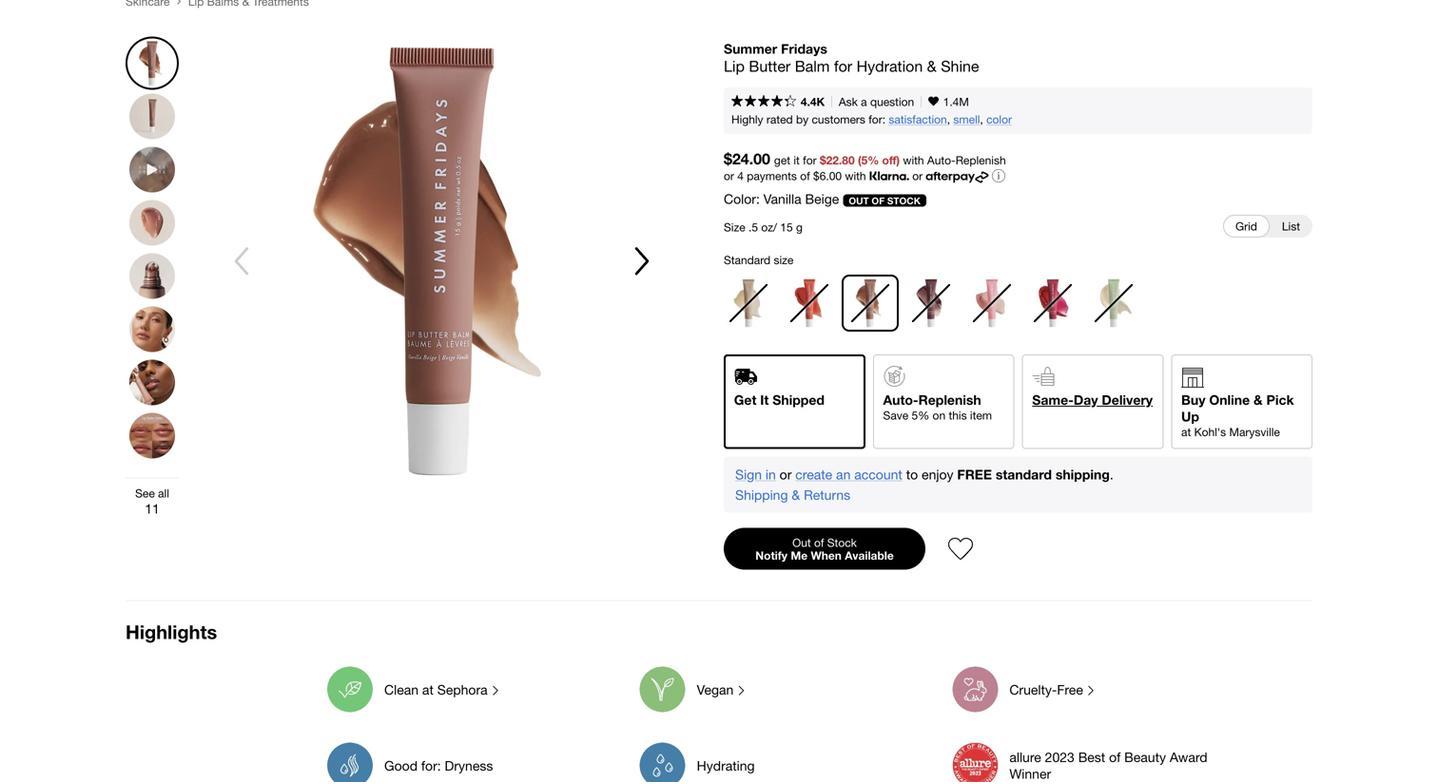 Task type: locate. For each thing, give the bounding box(es) containing it.
out right beige
[[849, 195, 869, 206]]

& left shine
[[927, 58, 937, 75]]

& down create on the right bottom
[[792, 488, 800, 503]]

0 horizontal spatial stock
[[827, 536, 857, 550]]

1 horizontal spatial with
[[903, 154, 924, 167]]

1 vertical spatial replenish
[[918, 392, 981, 408]]

1 horizontal spatial stock
[[887, 195, 921, 206]]

for right balm
[[834, 58, 852, 75]]

0 vertical spatial for
[[834, 58, 852, 75]]

replenish inside auto-replenish save 5% on this item
[[918, 392, 981, 408]]

or for or 4 payments of $6.00 with
[[724, 169, 734, 183]]

color:
[[724, 191, 760, 207]]

2 horizontal spatial or
[[909, 169, 926, 183]]

returns
[[804, 488, 850, 503]]

hydrating image
[[640, 743, 685, 783]]

allure
[[1009, 750, 1041, 766]]

summer
[[724, 41, 777, 57]]

of right me
[[814, 536, 824, 550]]

auto- up "afterpay" image
[[927, 154, 956, 167]]

4.5 stars element
[[731, 95, 796, 109]]

0 horizontal spatial for:
[[421, 758, 441, 774]]

,
[[947, 113, 950, 126], [980, 113, 983, 126]]

afterpay image
[[926, 172, 989, 183]]

1 horizontal spatial or
[[780, 467, 792, 483]]

see
[[135, 487, 155, 500]]

0 vertical spatial &
[[927, 58, 937, 75]]

&
[[927, 58, 937, 75], [1254, 392, 1263, 408], [792, 488, 800, 503]]

dryness
[[445, 758, 493, 774]]

create
[[795, 467, 832, 483]]

, left color
[[980, 113, 983, 126]]

highly rated by customers for: satisfaction , smell , color
[[731, 113, 1012, 126]]

1 vertical spatial out
[[792, 536, 811, 550]]

standard
[[996, 467, 1052, 483]]

1 horizontal spatial for
[[834, 58, 852, 75]]

stock right me
[[827, 536, 857, 550]]

1 horizontal spatial at
[[1181, 425, 1191, 439]]

1 horizontal spatial for:
[[869, 113, 886, 126]]

0 horizontal spatial out
[[792, 536, 811, 550]]

0 vertical spatial with
[[903, 154, 924, 167]]

with right off) at the right of page
[[903, 154, 924, 167]]

2 | from the left
[[920, 94, 922, 107]]

me
[[791, 549, 808, 562]]

| up satisfaction
[[920, 94, 922, 107]]

buy
[[1181, 392, 1206, 408]]

standard size
[[724, 253, 794, 267]]

of down 'klarna' icon
[[872, 195, 885, 206]]

auto- inside auto-replenish save 5% on this item
[[883, 392, 918, 408]]

0 horizontal spatial for
[[803, 154, 817, 167]]

same-day delivery
[[1032, 392, 1153, 408]]

to
[[906, 467, 918, 483]]

ask a question link
[[833, 90, 920, 113]]

customers
[[812, 113, 865, 126]]

smell
[[953, 113, 980, 126]]

an
[[836, 467, 851, 483]]

or right in
[[780, 467, 792, 483]]

cruelty free image
[[952, 667, 998, 713]]

see all 11
[[135, 487, 169, 517]]

0 horizontal spatial &
[[792, 488, 800, 503]]

at down up
[[1181, 425, 1191, 439]]

1 vertical spatial for
[[803, 154, 817, 167]]

2 vertical spatial &
[[792, 488, 800, 503]]

1 vertical spatial auto-
[[883, 392, 918, 408]]

rated
[[766, 113, 793, 126]]

or down $24.00 get it for $22.80 (5% off) with auto-replenish
[[909, 169, 926, 183]]

learn more image
[[992, 169, 1005, 183]]

up
[[1181, 409, 1199, 424]]

or left 4
[[724, 169, 734, 183]]

or
[[724, 169, 734, 183], [909, 169, 926, 183], [780, 467, 792, 483]]

0 horizontal spatial |
[[830, 94, 833, 107]]

with
[[903, 154, 924, 167], [845, 169, 866, 183]]

5%
[[912, 409, 929, 422]]

stock
[[887, 195, 921, 206], [827, 536, 857, 550]]

ask
[[839, 95, 858, 108]]

enjoy
[[922, 467, 953, 483]]

good
[[384, 758, 418, 774]]

1 horizontal spatial auto-
[[927, 154, 956, 167]]

allure 2023 best of beauty award winner
[[1009, 750, 1207, 782]]

out inside the out of stock notify me when available
[[792, 536, 811, 550]]

1 horizontal spatial |
[[920, 94, 922, 107]]

& inside buy online & pick up at kohl's marysville
[[1254, 392, 1263, 408]]

, left smell
[[947, 113, 950, 126]]

auto- up save
[[883, 392, 918, 408]]

fridays
[[781, 41, 827, 57]]

0 vertical spatial auto-
[[927, 154, 956, 167]]

1 vertical spatial &
[[1254, 392, 1263, 408]]

0 vertical spatial replenish
[[956, 154, 1006, 167]]

0 vertical spatial at
[[1181, 425, 1191, 439]]

summer fridays link
[[724, 40, 827, 57]]

0 horizontal spatial ,
[[947, 113, 950, 126]]

grid button
[[1223, 215, 1270, 238]]

2 horizontal spatial &
[[1254, 392, 1263, 408]]

get
[[734, 392, 757, 408]]

payments
[[747, 169, 797, 183]]

for inside summer fridays lip butter balm for hydration & shine
[[834, 58, 852, 75]]

replenish up this
[[918, 392, 981, 408]]

winner
[[1009, 767, 1051, 782]]

with down $24.00 get it for $22.80 (5% off) with auto-replenish
[[845, 169, 866, 183]]

sign in or create an account to enjoy free standard shipping . shipping & returns
[[735, 467, 1114, 503]]

or inside sign in or create an account to enjoy free standard shipping . shipping & returns
[[780, 467, 792, 483]]

replenish up learn more 'image'
[[956, 154, 1006, 167]]

auto- inside $24.00 get it for $22.80 (5% off) with auto-replenish
[[927, 154, 956, 167]]

notify
[[755, 549, 788, 562]]

satisfaction
[[889, 113, 947, 126]]

0 vertical spatial stock
[[887, 195, 921, 206]]

& inside summer fridays lip butter balm for hydration & shine
[[927, 58, 937, 75]]

1 vertical spatial for:
[[421, 758, 441, 774]]

0 vertical spatial out
[[849, 195, 869, 206]]

beige
[[805, 191, 839, 207]]

color
[[986, 113, 1012, 126]]

get it shipped
[[734, 392, 825, 408]]

pick
[[1266, 392, 1294, 408]]

when
[[811, 549, 842, 562]]

1 vertical spatial at
[[422, 682, 434, 698]]

1 horizontal spatial ,
[[980, 113, 983, 126]]

for right it on the right of page
[[803, 154, 817, 167]]

| ask a question |
[[830, 94, 922, 108]]

with inside $24.00 get it for $22.80 (5% off) with auto-replenish
[[903, 154, 924, 167]]

out right notify
[[792, 536, 811, 550]]

cruelty-free button
[[952, 667, 1235, 713]]

0 horizontal spatial at
[[422, 682, 434, 698]]

0 horizontal spatial or
[[724, 169, 734, 183]]

of right best
[[1109, 750, 1121, 766]]

sign in button
[[735, 467, 776, 483]]

1 horizontal spatial out
[[849, 195, 869, 206]]

& left pick in the bottom right of the page
[[1254, 392, 1263, 408]]

summer fridays lip butter balm for hydration & shine
[[724, 41, 979, 75]]

0 horizontal spatial with
[[845, 169, 866, 183]]

vegan image
[[640, 667, 685, 713]]

satisfaction button
[[885, 108, 951, 130]]

or for or
[[909, 169, 926, 183]]

1 vertical spatial stock
[[827, 536, 857, 550]]

by
[[796, 113, 809, 126]]

stock down 'klarna' icon
[[887, 195, 921, 206]]

| left ask
[[830, 94, 833, 107]]

klarna image
[[869, 171, 909, 181]]

at right clean
[[422, 682, 434, 698]]

vegan button
[[640, 667, 922, 713]]

hydrating
[[697, 758, 755, 774]]

1 horizontal spatial &
[[927, 58, 937, 75]]

for: down the | ask a question |
[[869, 113, 886, 126]]

for: right good
[[421, 758, 441, 774]]

auto-
[[927, 154, 956, 167], [883, 392, 918, 408]]

in
[[766, 467, 776, 483]]

oz/
[[761, 220, 777, 234]]

list button
[[1270, 215, 1313, 238]]

video image
[[129, 147, 175, 193]]

clean at sephora image
[[327, 667, 373, 713]]

1 , from the left
[[947, 113, 950, 126]]

.
[[1110, 467, 1114, 483]]

off)
[[882, 154, 900, 167]]

0 horizontal spatial auto-
[[883, 392, 918, 408]]

of
[[800, 169, 810, 183], [872, 195, 885, 206], [814, 536, 824, 550], [1109, 750, 1121, 766]]

$22.80
[[820, 154, 855, 167]]



Task type: vqa. For each thing, say whether or not it's contained in the screenshot.
'Of'
yes



Task type: describe. For each thing, give the bounding box(es) containing it.
4
[[737, 169, 744, 183]]

size
[[774, 253, 794, 267]]

4.4k
[[801, 95, 825, 109]]

stock inside color: vanilla beige out of stock
[[887, 195, 921, 206]]

cruelty-free
[[1009, 682, 1083, 698]]

2 , from the left
[[980, 113, 983, 126]]

this
[[949, 409, 967, 422]]

buy online & pick up at kohl's marysville
[[1181, 392, 1298, 439]]

& inside sign in or create an account to enjoy free standard shipping . shipping & returns
[[792, 488, 800, 503]]

kohl's
[[1194, 425, 1226, 439]]

at inside buy online & pick up at kohl's marysville
[[1181, 425, 1191, 439]]

clean at sephora button
[[327, 667, 609, 713]]

shipped
[[773, 392, 825, 408]]

hydration
[[857, 58, 923, 75]]

of inside the out of stock notify me when available
[[814, 536, 824, 550]]

all
[[158, 487, 169, 500]]

g
[[796, 220, 803, 234]]

sephora
[[437, 682, 488, 698]]

free
[[957, 467, 992, 483]]

available
[[845, 549, 894, 562]]

out of stock notify me when available
[[755, 536, 894, 562]]

4.4k link
[[731, 95, 825, 109]]

$6.00
[[813, 169, 842, 183]]

sign
[[735, 467, 762, 483]]

of left $6.00
[[800, 169, 810, 183]]

0 vertical spatial for:
[[869, 113, 886, 126]]

it
[[794, 154, 800, 167]]

good for: dryness
[[384, 758, 493, 774]]

(5%
[[858, 154, 879, 167]]

size .5 oz/ 15 g
[[724, 220, 803, 234]]

shipping
[[735, 488, 788, 503]]

stock inside the out of stock notify me when available
[[827, 536, 857, 550]]

day
[[1074, 392, 1098, 408]]

a
[[861, 95, 867, 108]]

clean
[[384, 682, 419, 698]]

marysville
[[1229, 425, 1280, 439]]

of inside allure 2023 best of beauty award winner
[[1109, 750, 1121, 766]]

1 | from the left
[[830, 94, 833, 107]]

11
[[145, 501, 160, 517]]

.5
[[749, 220, 758, 234]]

list
[[1282, 220, 1300, 233]]

shipping
[[1056, 467, 1110, 483]]

save
[[883, 409, 909, 422]]

color button
[[983, 108, 1016, 130]]

cruelty-
[[1009, 682, 1057, 698]]

butter
[[749, 58, 791, 75]]

for inside $24.00 get it for $22.80 (5% off) with auto-replenish
[[803, 154, 817, 167]]

beauty
[[1124, 750, 1166, 766]]

15
[[780, 220, 793, 234]]

standard
[[724, 253, 771, 267]]

grid
[[1235, 220, 1257, 233]]

clean at sephora
[[384, 682, 488, 698]]

2023
[[1045, 750, 1075, 766]]

shipping & returns button
[[728, 479, 858, 511]]

or 4 payments of $6.00 with
[[724, 169, 866, 183]]

it
[[760, 392, 769, 408]]

same-
[[1032, 392, 1074, 408]]

at inside button
[[422, 682, 434, 698]]

account
[[854, 467, 902, 483]]

best
[[1078, 750, 1105, 766]]

get
[[774, 154, 790, 167]]

balm
[[795, 58, 830, 75]]

$24.00
[[724, 150, 770, 168]]

create an account button
[[795, 467, 902, 483]]

on
[[933, 409, 946, 422]]

1 vertical spatial with
[[845, 169, 866, 183]]

replenish inside $24.00 get it for $22.80 (5% off) with auto-replenish
[[956, 154, 1006, 167]]

size
[[724, 220, 745, 234]]

shine
[[941, 58, 979, 75]]

good for: hair dryness image
[[327, 743, 373, 783]]

free
[[1057, 682, 1083, 698]]

online
[[1209, 392, 1250, 408]]

color: vanilla beige out of stock
[[724, 191, 921, 207]]

out inside color: vanilla beige out of stock
[[849, 195, 869, 206]]

delivery
[[1102, 392, 1153, 408]]

lip
[[724, 58, 745, 75]]

1.4m
[[943, 95, 969, 109]]

item
[[970, 409, 992, 422]]

vanilla
[[763, 191, 801, 207]]

highly
[[731, 113, 763, 126]]

of inside color: vanilla beige out of stock
[[872, 195, 885, 206]]

allure 2023 best of beauty award winner image
[[952, 743, 998, 783]]

highlights
[[126, 621, 217, 644]]

vegan
[[697, 682, 734, 698]]



